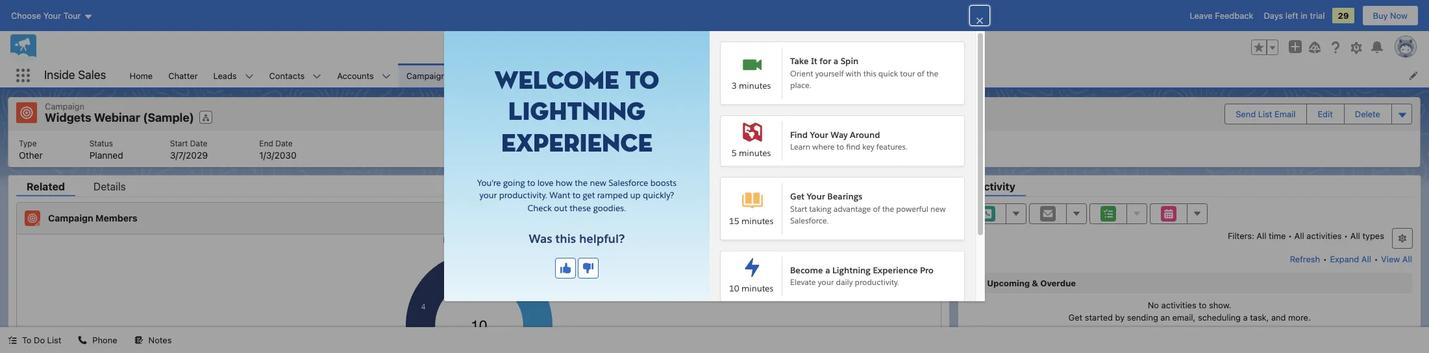 Task type: locate. For each thing, give the bounding box(es) containing it.
1 horizontal spatial leads
[[803, 213, 826, 224]]

notes
[[148, 336, 172, 346]]

filters: all time • all activities • all types
[[1228, 231, 1385, 241]]

contacts inside list item
[[269, 70, 305, 81]]

1 horizontal spatial text default image
[[134, 337, 143, 346]]

list right send
[[1258, 109, 1273, 119]]

a
[[1243, 313, 1248, 323]]

0 vertical spatial campaign
[[45, 101, 84, 112]]

1 horizontal spatial add
[[848, 213, 864, 224]]

add for add leads
[[785, 213, 800, 224]]

0 horizontal spatial date
[[190, 139, 207, 148]]

date up 1/3/2030
[[275, 139, 293, 148]]

feedback
[[1215, 10, 1254, 21]]

1 add from the left
[[785, 213, 800, 224]]

1 horizontal spatial activities
[[1307, 231, 1342, 241]]

activities up 'refresh' button
[[1307, 231, 1342, 241]]

1 horizontal spatial contacts
[[866, 213, 902, 224]]

0 vertical spatial list
[[122, 64, 1429, 88]]

1 vertical spatial list
[[8, 131, 1420, 167]]

3/7/2029
[[170, 150, 208, 161]]

list for leave feedback link
[[122, 64, 1429, 88]]

leads right chatter link
[[213, 70, 237, 81]]

29
[[1338, 10, 1349, 21]]

list containing other
[[8, 131, 1420, 167]]

campaign members link
[[48, 213, 143, 224]]

date inside start date 3/7/2029
[[190, 139, 207, 148]]

text default image inside to do list "button"
[[8, 337, 17, 346]]

add contacts
[[848, 213, 902, 224]]

leave
[[1190, 10, 1213, 21]]

1 vertical spatial list
[[47, 336, 61, 346]]

expand all button
[[1330, 249, 1372, 270]]

0 vertical spatial contacts
[[269, 70, 305, 81]]

types
[[1363, 231, 1385, 241]]

• left expand
[[1323, 254, 1327, 265]]

leads left add contacts
[[803, 213, 826, 224]]

get
[[1069, 313, 1083, 323]]

0 vertical spatial list
[[1258, 109, 1273, 119]]

contacts
[[269, 70, 305, 81], [866, 213, 902, 224]]

start
[[170, 139, 188, 148]]

campaign down related link on the bottom left of the page
[[48, 213, 93, 224]]

leads link
[[206, 64, 245, 88]]

1 date from the left
[[190, 139, 207, 148]]

campaign
[[45, 101, 84, 112], [48, 213, 93, 224]]

text default image for notes
[[134, 337, 143, 346]]

add inside button
[[785, 213, 800, 224]]

left
[[1286, 10, 1299, 21]]

text default image
[[8, 337, 17, 346], [134, 337, 143, 346]]

add
[[785, 213, 800, 224], [848, 213, 864, 224]]

by
[[1115, 313, 1125, 323]]

all right expand
[[1362, 254, 1371, 265]]

view all link
[[1381, 249, 1413, 270]]

• right time
[[1288, 231, 1292, 241]]

to
[[1199, 300, 1207, 311]]

status planned
[[89, 139, 123, 161]]

chatter
[[168, 70, 198, 81]]

• left the "view"
[[1374, 254, 1378, 265]]

inside
[[44, 68, 75, 82]]

0 horizontal spatial text default image
[[8, 337, 17, 346]]

search...
[[590, 42, 625, 53]]

0 vertical spatial leads
[[213, 70, 237, 81]]

no
[[1148, 300, 1159, 311]]

scheduling
[[1198, 313, 1241, 323]]

filters:
[[1228, 231, 1255, 241]]

type
[[19, 139, 37, 148]]

list containing home
[[122, 64, 1429, 88]]

date
[[190, 139, 207, 148], [275, 139, 293, 148]]

list right do
[[47, 336, 61, 346]]

start date 3/7/2029
[[170, 139, 208, 161]]

1 text default image from the left
[[8, 337, 17, 346]]

to do list
[[22, 336, 61, 346]]

view
[[1381, 254, 1400, 265]]

0 horizontal spatial add
[[785, 213, 800, 224]]

date inside the end date 1/3/2030
[[275, 139, 293, 148]]

activities inside no activities to show. get started by sending an email, scheduling a task, and more.
[[1162, 300, 1197, 311]]

buy now
[[1373, 10, 1408, 21]]

1 vertical spatial contacts
[[866, 213, 902, 224]]

other
[[19, 150, 43, 161]]

list
[[122, 64, 1429, 88], [8, 131, 1420, 167]]

0 vertical spatial activities
[[1307, 231, 1342, 241]]

to do list button
[[0, 328, 69, 354]]

0 horizontal spatial contacts
[[269, 70, 305, 81]]

webinar
[[94, 111, 140, 125]]

details
[[94, 181, 126, 193]]

sales
[[78, 68, 106, 82]]

text default image left notes
[[134, 337, 143, 346]]

in
[[1301, 10, 1308, 21]]

1 horizontal spatial list
[[1258, 109, 1273, 119]]

add leads
[[785, 213, 826, 224]]

inside sales
[[44, 68, 106, 82]]

group
[[1251, 40, 1279, 55]]

add contacts button
[[838, 209, 912, 228]]

1 horizontal spatial date
[[275, 139, 293, 148]]

text default image left to
[[8, 337, 17, 346]]

phone button
[[70, 328, 125, 354]]

activities up email, on the bottom
[[1162, 300, 1197, 311]]

text default image inside notes button
[[134, 337, 143, 346]]

list
[[1258, 109, 1273, 119], [47, 336, 61, 346]]

1 vertical spatial activities
[[1162, 300, 1197, 311]]

edit button
[[1308, 104, 1344, 124]]

members
[[96, 213, 137, 224]]

all
[[1257, 231, 1267, 241], [1295, 231, 1305, 241], [1351, 231, 1360, 241], [1362, 254, 1371, 265], [1403, 254, 1412, 265]]

time
[[1269, 231, 1286, 241]]

1/3/2030
[[259, 150, 297, 161]]

end date 1/3/2030
[[259, 139, 297, 161]]

search... button
[[565, 37, 824, 58]]

1 vertical spatial campaign
[[48, 213, 93, 224]]

2 add from the left
[[848, 213, 864, 224]]

buy
[[1373, 10, 1388, 21]]

delete
[[1355, 109, 1381, 119]]

0 horizontal spatial activities
[[1162, 300, 1197, 311]]

0 horizontal spatial leads
[[213, 70, 237, 81]]

campaign down inside
[[45, 101, 84, 112]]

accounts list item
[[329, 64, 399, 88]]

activities
[[1307, 231, 1342, 241], [1162, 300, 1197, 311]]

delete button
[[1345, 104, 1391, 124]]

2 date from the left
[[275, 139, 293, 148]]

leave feedback link
[[1190, 10, 1254, 21]]

&
[[1032, 278, 1038, 289]]

0 horizontal spatial list
[[47, 336, 61, 346]]

date up 3/7/2029
[[190, 139, 207, 148]]

email
[[1275, 109, 1296, 119]]

details link
[[83, 181, 136, 196]]

add inside button
[[848, 213, 864, 224]]

text default image for to do list
[[8, 337, 17, 346]]

2 text default image from the left
[[134, 337, 143, 346]]

date for 1/3/2030
[[275, 139, 293, 148]]

type other
[[19, 139, 43, 161]]

days
[[1264, 10, 1283, 21]]

days left in trial
[[1264, 10, 1325, 21]]

1 vertical spatial leads
[[803, 213, 826, 224]]



Task type: vqa. For each thing, say whether or not it's contained in the screenshot.


Task type: describe. For each thing, give the bounding box(es) containing it.
notes button
[[126, 328, 180, 354]]

accounts
[[337, 70, 374, 81]]

phone
[[92, 336, 117, 346]]

send list email button
[[1226, 104, 1306, 124]]

send
[[1236, 109, 1256, 119]]

home link
[[122, 64, 161, 88]]

campaign members
[[48, 213, 137, 224]]

campaign for campaign
[[45, 101, 84, 112]]

list for home link
[[8, 131, 1420, 167]]

campaigns list item
[[399, 64, 475, 88]]

add leads button
[[774, 209, 836, 228]]

widgets
[[45, 111, 91, 125]]

refresh • expand all • view all
[[1290, 254, 1412, 265]]

email,
[[1173, 313, 1196, 323]]

date for 3/7/2029
[[190, 139, 207, 148]]

all right the "view"
[[1403, 254, 1412, 265]]

now
[[1390, 10, 1408, 21]]

all right time
[[1295, 231, 1305, 241]]

home
[[130, 70, 153, 81]]

and
[[1272, 313, 1286, 323]]

all left time
[[1257, 231, 1267, 241]]

activity link
[[967, 181, 1026, 196]]

leads inside button
[[803, 213, 826, 224]]

widgets webinar (sample)
[[45, 111, 194, 125]]

more.
[[1288, 313, 1311, 323]]

campaign for campaign members
[[48, 213, 93, 224]]

sending
[[1127, 313, 1158, 323]]

(sample)
[[143, 111, 194, 125]]

do
[[34, 336, 45, 346]]

contacts list item
[[261, 64, 329, 88]]

activity
[[977, 181, 1016, 193]]

add for add contacts
[[848, 213, 864, 224]]

campaigns link
[[399, 64, 458, 88]]

an
[[1161, 313, 1170, 323]]

status
[[89, 139, 113, 148]]

list inside button
[[1258, 109, 1273, 119]]

contacts inside button
[[866, 213, 902, 224]]

edit
[[1318, 109, 1333, 119]]

expand
[[1330, 254, 1359, 265]]

list inside "button"
[[47, 336, 61, 346]]

accounts link
[[329, 64, 382, 88]]

started
[[1085, 313, 1113, 323]]

campaigns
[[406, 70, 450, 81]]

leave feedback
[[1190, 10, 1254, 21]]

overdue
[[1041, 278, 1076, 289]]

trial
[[1310, 10, 1325, 21]]

buy now button
[[1362, 5, 1419, 26]]

text default image
[[78, 337, 87, 346]]

refresh
[[1290, 254, 1320, 265]]

related link
[[16, 181, 75, 196]]

no activities to show. get started by sending an email, scheduling a task, and more.
[[1069, 300, 1311, 323]]

leads list item
[[206, 64, 261, 88]]

show.
[[1209, 300, 1232, 311]]

chatter link
[[161, 64, 206, 88]]

all left "types"
[[1351, 231, 1360, 241]]

task,
[[1250, 313, 1269, 323]]

to
[[22, 336, 31, 346]]

leads inside list item
[[213, 70, 237, 81]]

upcoming & overdue
[[987, 278, 1076, 289]]

end
[[259, 139, 273, 148]]

upcoming
[[987, 278, 1030, 289]]

contacts link
[[261, 64, 313, 88]]

• up expand
[[1344, 231, 1348, 241]]

refresh button
[[1290, 249, 1321, 270]]

upcoming & overdue button
[[967, 273, 1412, 294]]

related
[[27, 181, 65, 193]]

planned
[[89, 150, 123, 161]]

send list email
[[1236, 109, 1296, 119]]



